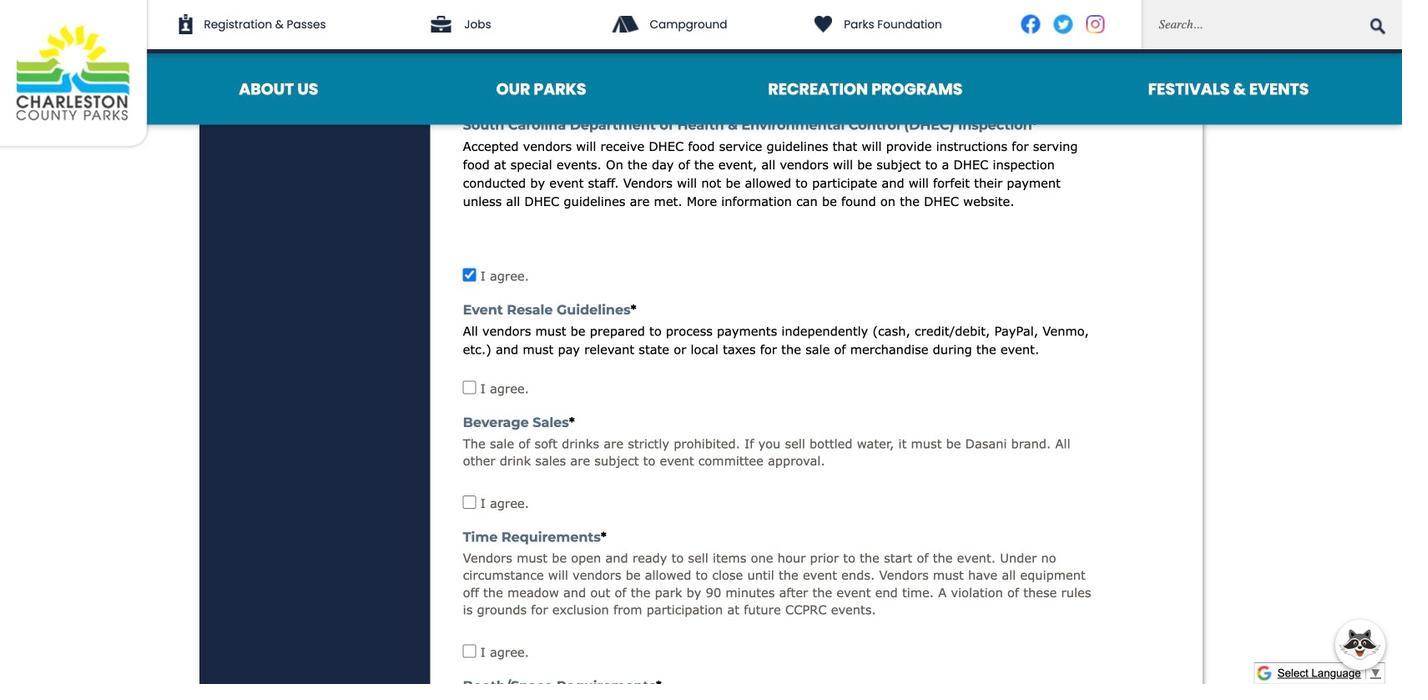 Task type: locate. For each thing, give the bounding box(es) containing it.
home page image
[[0, 0, 150, 149]]

menu item
[[150, 53, 407, 125], [407, 53, 676, 125], [676, 53, 1055, 125], [1055, 53, 1403, 125]]

None checkbox
[[463, 496, 476, 509], [463, 645, 476, 658], [463, 496, 476, 509], [463, 645, 476, 658]]

2 menu item from the left
[[407, 53, 676, 125]]

Search... text field
[[1142, 0, 1403, 49]]

None checkbox
[[463, 268, 476, 282], [463, 381, 476, 395], [463, 268, 476, 282], [463, 381, 476, 395]]

menu
[[150, 53, 1403, 125]]



Task type: describe. For each thing, give the bounding box(es) containing it.
4 menu item from the left
[[1055, 53, 1403, 125]]

3 menu item from the left
[[676, 53, 1055, 125]]

1 menu item from the left
[[150, 53, 407, 125]]

search image
[[1371, 18, 1386, 35]]



Task type: vqa. For each thing, say whether or not it's contained in the screenshot.
second Menu Item from left
yes



